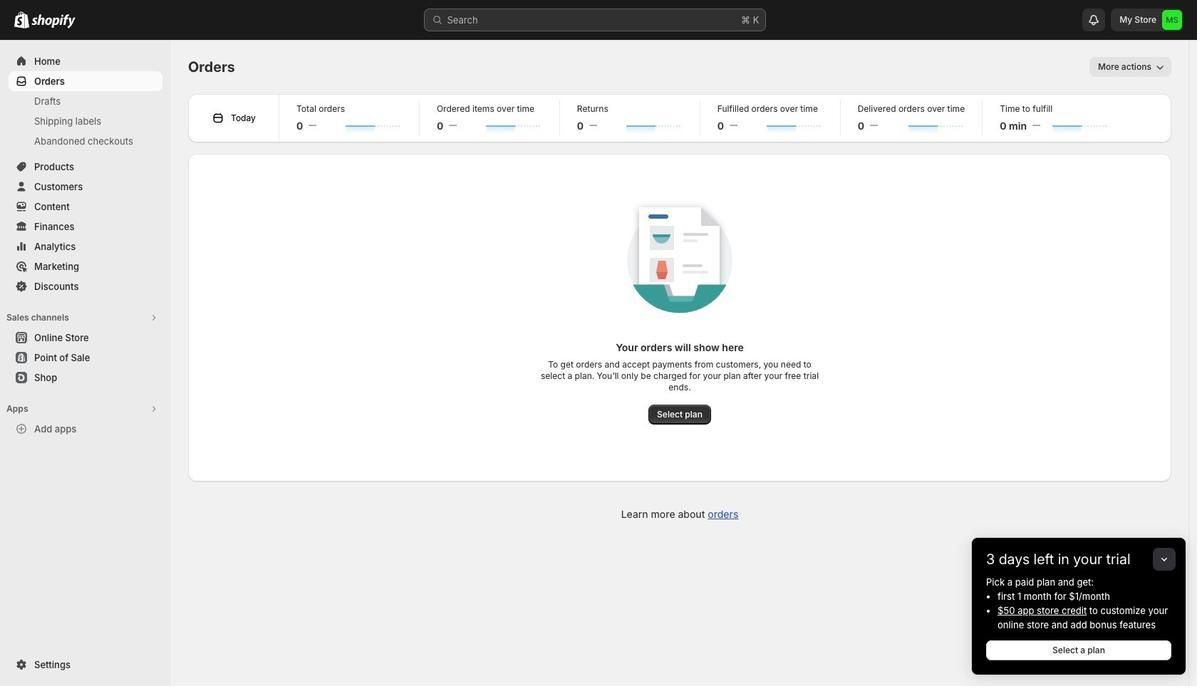 Task type: describe. For each thing, give the bounding box(es) containing it.
my store image
[[1162, 10, 1182, 30]]



Task type: locate. For each thing, give the bounding box(es) containing it.
0 horizontal spatial shopify image
[[14, 11, 29, 29]]

1 horizontal spatial shopify image
[[31, 14, 76, 29]]

shopify image
[[14, 11, 29, 29], [31, 14, 76, 29]]



Task type: vqa. For each thing, say whether or not it's contained in the screenshot.
MY STORE image
yes



